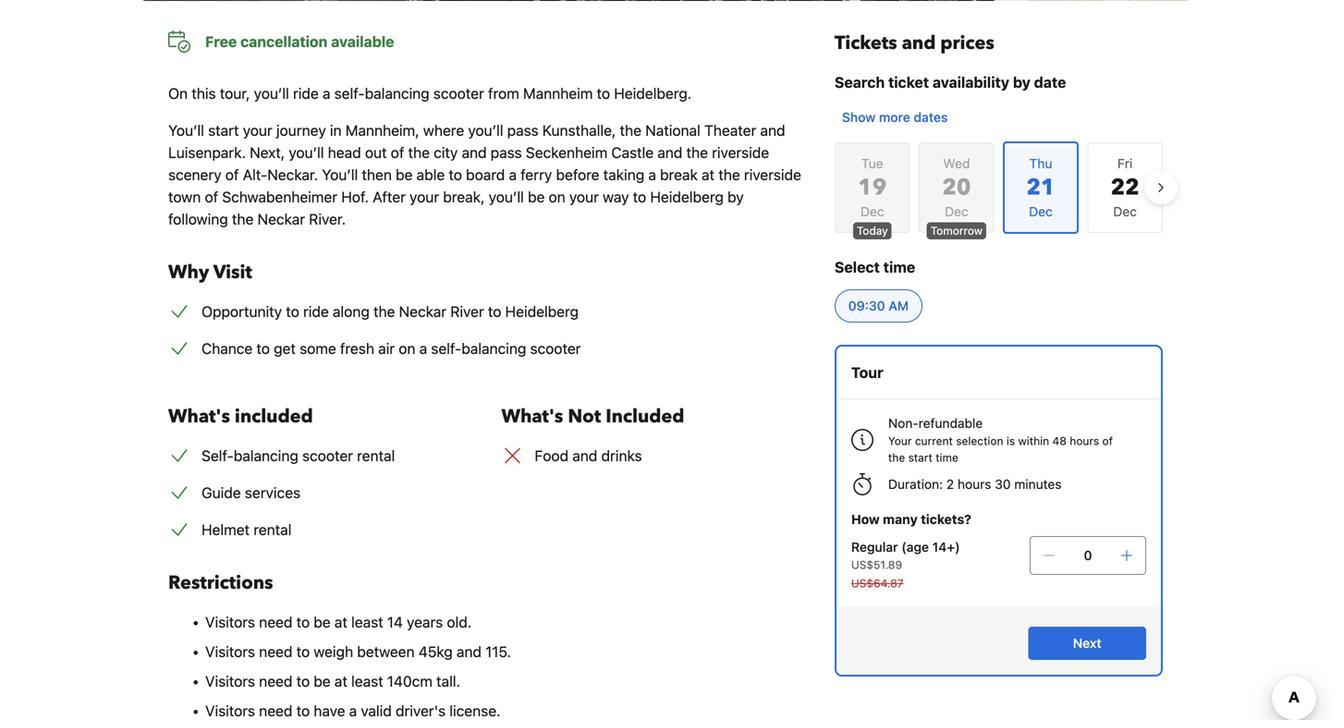 Task type: locate. For each thing, give the bounding box(es) containing it.
dec
[[861, 204, 885, 219], [945, 204, 969, 219], [1114, 204, 1138, 219]]

(age
[[902, 540, 930, 555]]

0 vertical spatial on
[[549, 188, 566, 206]]

get
[[274, 340, 296, 357]]

neckar inside you'll start your journey in mannheim, where you'll pass kunsthalle, the national theater and luisenpark. next, you'll head out of the city and pass seckenheim castle and the riverside scenery of alt-neckar. you'll then be able to board a ferry before taking a break at the riverside town of schwabenheimer hof. after your break, you'll be on your way to heidelberg by following the neckar river.
[[258, 210, 305, 228]]

1 horizontal spatial you'll
[[322, 166, 358, 184]]

a left valid
[[349, 702, 357, 720]]

of right 48 on the right bottom of page
[[1103, 435, 1114, 448]]

region containing 19
[[820, 134, 1178, 241]]

visit
[[213, 260, 252, 285]]

0 vertical spatial riverside
[[712, 144, 770, 161]]

the up break
[[687, 144, 708, 161]]

head
[[328, 144, 361, 161]]

2 dec from the left
[[945, 204, 969, 219]]

3 dec from the left
[[1114, 204, 1138, 219]]

0 vertical spatial start
[[208, 122, 239, 139]]

theater
[[705, 122, 757, 139]]

alt-
[[243, 166, 268, 184]]

0 vertical spatial pass
[[508, 122, 539, 139]]

you'll
[[254, 85, 289, 102], [468, 122, 504, 139], [289, 144, 324, 161], [489, 188, 524, 206]]

from
[[488, 85, 520, 102]]

journey
[[276, 122, 326, 139]]

neckar.
[[268, 166, 318, 184]]

4 visitors from the top
[[205, 702, 255, 720]]

1 least from the top
[[352, 614, 383, 631]]

0 vertical spatial by
[[1014, 74, 1031, 91]]

tour
[[852, 364, 884, 382]]

dec up tomorrow
[[945, 204, 969, 219]]

1 vertical spatial ride
[[303, 303, 329, 320]]

to up get
[[286, 303, 299, 320]]

1 vertical spatial least
[[352, 673, 383, 690]]

ride left along
[[303, 303, 329, 320]]

river
[[451, 303, 484, 320]]

be up have
[[314, 673, 331, 690]]

you'll down head
[[322, 166, 358, 184]]

be down ferry
[[528, 188, 545, 206]]

dec down the 22
[[1114, 204, 1138, 219]]

heidelberg right river
[[506, 303, 579, 320]]

available
[[331, 33, 394, 50]]

heidelberg inside you'll start your journey in mannheim, where you'll pass kunsthalle, the national theater and luisenpark. next, you'll head out of the city and pass seckenheim castle and the riverside scenery of alt-neckar. you'll then be able to board a ferry before taking a break at the riverside town of schwabenheimer hof. after your break, you'll be on your way to heidelberg by following the neckar river.
[[651, 188, 724, 206]]

start
[[208, 122, 239, 139], [909, 451, 933, 464]]

tall.
[[437, 673, 461, 690]]

need left the weigh
[[259, 643, 293, 661]]

and right food
[[573, 447, 598, 465]]

0 vertical spatial neckar
[[258, 210, 305, 228]]

19
[[859, 173, 887, 203]]

hours right 48 on the right bottom of page
[[1070, 435, 1100, 448]]

to up visitors need to have a valid driver's license.
[[297, 673, 310, 690]]

1 vertical spatial riverside
[[744, 166, 802, 184]]

tomorrow
[[931, 224, 983, 237]]

time
[[884, 259, 916, 276], [936, 451, 959, 464]]

1 vertical spatial self-
[[431, 340, 462, 357]]

minutes
[[1015, 477, 1062, 492]]

the down your in the right bottom of the page
[[889, 451, 906, 464]]

45kg
[[419, 643, 453, 661]]

dec for 20
[[945, 204, 969, 219]]

2 least from the top
[[352, 673, 383, 690]]

the inside the non-refundable your current selection is within 48 hours of the start time
[[889, 451, 906, 464]]

you'll down from
[[468, 122, 504, 139]]

dec inside tue 19 dec today
[[861, 204, 885, 219]]

0 horizontal spatial balancing
[[234, 447, 299, 465]]

3 visitors from the top
[[205, 673, 255, 690]]

1 vertical spatial by
[[728, 188, 744, 206]]

0 horizontal spatial rental
[[254, 521, 292, 539]]

way
[[603, 188, 629, 206]]

need down restrictions
[[259, 614, 293, 631]]

hours right 2
[[958, 477, 992, 492]]

0 horizontal spatial you'll
[[168, 122, 204, 139]]

pass down from
[[508, 122, 539, 139]]

1 horizontal spatial on
[[549, 188, 566, 206]]

be left able
[[396, 166, 413, 184]]

1 vertical spatial start
[[909, 451, 933, 464]]

2 visitors from the top
[[205, 643, 255, 661]]

1 horizontal spatial self-
[[431, 340, 462, 357]]

by left date at the top right of the page
[[1014, 74, 1031, 91]]

balancing up mannheim,
[[365, 85, 430, 102]]

0 horizontal spatial start
[[208, 122, 239, 139]]

0 vertical spatial at
[[702, 166, 715, 184]]

before
[[556, 166, 600, 184]]

of
[[391, 144, 404, 161], [226, 166, 239, 184], [205, 188, 218, 206], [1103, 435, 1114, 448]]

and right theater
[[761, 122, 786, 139]]

by down theater
[[728, 188, 744, 206]]

heidelberg down break
[[651, 188, 724, 206]]

time up am
[[884, 259, 916, 276]]

1 horizontal spatial heidelberg
[[651, 188, 724, 206]]

0 horizontal spatial scooter
[[302, 447, 353, 465]]

need for visitors need to have a valid driver's license.
[[259, 702, 293, 720]]

0 horizontal spatial neckar
[[258, 210, 305, 228]]

visitors for visitors need to be at least 14 years old.
[[205, 614, 255, 631]]

on this tour, you'll ride a self-balancing scooter from mannheim to heidelberg.
[[168, 85, 692, 102]]

what's up self-
[[168, 404, 230, 430]]

balancing up the services
[[234, 447, 299, 465]]

2 vertical spatial balancing
[[234, 447, 299, 465]]

0 horizontal spatial self-
[[335, 85, 365, 102]]

the up able
[[408, 144, 430, 161]]

1 horizontal spatial what's
[[502, 404, 564, 430]]

0 horizontal spatial dec
[[861, 204, 885, 219]]

able
[[417, 166, 445, 184]]

availability
[[933, 74, 1010, 91]]

need up visitors need to have a valid driver's license.
[[259, 673, 293, 690]]

1 horizontal spatial time
[[936, 451, 959, 464]]

why
[[168, 260, 209, 285]]

0 vertical spatial time
[[884, 259, 916, 276]]

refundable
[[919, 416, 983, 431]]

need for visitors need to be at least 14 years old.
[[259, 614, 293, 631]]

need left have
[[259, 702, 293, 720]]

2 vertical spatial at
[[335, 673, 348, 690]]

your down able
[[410, 188, 439, 206]]

neckar
[[258, 210, 305, 228], [399, 303, 447, 320]]

at for visitors need to be at least 140cm tall.
[[335, 673, 348, 690]]

helmet
[[202, 521, 250, 539]]

2 vertical spatial scooter
[[302, 447, 353, 465]]

dec up today
[[861, 204, 885, 219]]

license.
[[450, 702, 501, 720]]

town
[[168, 188, 201, 206]]

next button
[[1029, 627, 1147, 660]]

dec for 19
[[861, 204, 885, 219]]

guide services
[[202, 484, 301, 502]]

selection
[[957, 435, 1004, 448]]

and down national
[[658, 144, 683, 161]]

schwabenheimer
[[222, 188, 338, 206]]

visitors need to weigh between 45kg and 115.
[[205, 643, 511, 661]]

you'll start your journey in mannheim, where you'll pass kunsthalle, the national theater and luisenpark. next, you'll head out of the city and pass seckenheim castle and the riverside scenery of alt-neckar. you'll then be able to board a ferry before taking a break at the riverside town of schwabenheimer hof. after your break, you'll be on your way to heidelberg by following the neckar river.
[[168, 122, 802, 228]]

scooter up where
[[434, 85, 484, 102]]

1 what's from the left
[[168, 404, 230, 430]]

dec inside wed 20 dec tomorrow
[[945, 204, 969, 219]]

0 vertical spatial self-
[[335, 85, 365, 102]]

to up visitors need to weigh between 45kg and 115.
[[297, 614, 310, 631]]

need
[[259, 614, 293, 631], [259, 643, 293, 661], [259, 673, 293, 690], [259, 702, 293, 720]]

a
[[323, 85, 331, 102], [509, 166, 517, 184], [649, 166, 657, 184], [420, 340, 427, 357], [349, 702, 357, 720]]

the
[[620, 122, 642, 139], [408, 144, 430, 161], [687, 144, 708, 161], [719, 166, 741, 184], [232, 210, 254, 228], [374, 303, 395, 320], [889, 451, 906, 464]]

1 horizontal spatial neckar
[[399, 303, 447, 320]]

2 what's from the left
[[502, 404, 564, 430]]

1 vertical spatial you'll
[[322, 166, 358, 184]]

0 vertical spatial least
[[352, 614, 383, 631]]

1 horizontal spatial scooter
[[434, 85, 484, 102]]

1 horizontal spatial hours
[[1070, 435, 1100, 448]]

1 horizontal spatial rental
[[357, 447, 395, 465]]

services
[[245, 484, 301, 502]]

castle
[[612, 144, 654, 161]]

neckar down schwabenheimer
[[258, 210, 305, 228]]

1 need from the top
[[259, 614, 293, 631]]

0 vertical spatial you'll
[[168, 122, 204, 139]]

included
[[606, 404, 685, 430]]

dates
[[914, 110, 948, 125]]

and up board
[[462, 144, 487, 161]]

duration: 2 hours 30 minutes
[[889, 477, 1062, 492]]

0 horizontal spatial heidelberg
[[506, 303, 579, 320]]

at up the weigh
[[335, 614, 348, 631]]

non-refundable your current selection is within 48 hours of the start time
[[889, 416, 1114, 464]]

today
[[857, 224, 889, 237]]

on right air
[[399, 340, 416, 357]]

a left ferry
[[509, 166, 517, 184]]

what's up food
[[502, 404, 564, 430]]

by inside you'll start your journey in mannheim, where you'll pass kunsthalle, the national theater and luisenpark. next, you'll head out of the city and pass seckenheim castle and the riverside scenery of alt-neckar. you'll then be able to board a ferry before taking a break at the riverside town of schwabenheimer hof. after your break, you'll be on your way to heidelberg by following the neckar river.
[[728, 188, 744, 206]]

09:30
[[849, 298, 886, 314]]

to
[[597, 85, 611, 102], [449, 166, 462, 184], [633, 188, 647, 206], [286, 303, 299, 320], [488, 303, 502, 320], [257, 340, 270, 357], [297, 614, 310, 631], [297, 643, 310, 661], [297, 673, 310, 690], [297, 702, 310, 720]]

2 horizontal spatial dec
[[1114, 204, 1138, 219]]

self- down river
[[431, 340, 462, 357]]

scooter up not
[[530, 340, 581, 357]]

1 dec from the left
[[861, 204, 885, 219]]

to left have
[[297, 702, 310, 720]]

1 vertical spatial heidelberg
[[506, 303, 579, 320]]

scenery
[[168, 166, 222, 184]]

on
[[168, 85, 188, 102]]

least
[[352, 614, 383, 631], [352, 673, 383, 690]]

not
[[568, 404, 601, 430]]

1 vertical spatial rental
[[254, 521, 292, 539]]

visitors need to be at least 140cm tall.
[[205, 673, 461, 690]]

select
[[835, 259, 880, 276]]

you'll down board
[[489, 188, 524, 206]]

1 visitors from the top
[[205, 614, 255, 631]]

start up "luisenpark." at the left of page
[[208, 122, 239, 139]]

0 horizontal spatial by
[[728, 188, 744, 206]]

on down ferry
[[549, 188, 566, 206]]

ride up journey
[[293, 85, 319, 102]]

time down current
[[936, 451, 959, 464]]

0 horizontal spatial what's
[[168, 404, 230, 430]]

scooter
[[434, 85, 484, 102], [530, 340, 581, 357], [302, 447, 353, 465]]

3 need from the top
[[259, 673, 293, 690]]

0 vertical spatial hours
[[1070, 435, 1100, 448]]

1 horizontal spatial dec
[[945, 204, 969, 219]]

0 vertical spatial heidelberg
[[651, 188, 724, 206]]

fresh
[[340, 340, 375, 357]]

1 vertical spatial balancing
[[462, 340, 527, 357]]

2 horizontal spatial balancing
[[462, 340, 527, 357]]

neckar left river
[[399, 303, 447, 320]]

1 horizontal spatial start
[[909, 451, 933, 464]]

balancing down river
[[462, 340, 527, 357]]

least left 14
[[352, 614, 383, 631]]

self- up in
[[335, 85, 365, 102]]

start down current
[[909, 451, 933, 464]]

at down the weigh
[[335, 673, 348, 690]]

ride
[[293, 85, 319, 102], [303, 303, 329, 320]]

kunsthalle,
[[543, 122, 616, 139]]

09:30 am
[[849, 298, 909, 314]]

1 horizontal spatial balancing
[[365, 85, 430, 102]]

and up ticket
[[902, 31, 936, 56]]

scooter down included
[[302, 447, 353, 465]]

your up the next,
[[243, 122, 273, 139]]

least up valid
[[352, 673, 383, 690]]

2 horizontal spatial scooter
[[530, 340, 581, 357]]

city
[[434, 144, 458, 161]]

4 need from the top
[[259, 702, 293, 720]]

next
[[1074, 636, 1102, 651]]

0 horizontal spatial on
[[399, 340, 416, 357]]

of left alt-
[[226, 166, 239, 184]]

where
[[423, 122, 464, 139]]

luisenpark.
[[168, 144, 246, 161]]

next,
[[250, 144, 285, 161]]

you'll up "luisenpark." at the left of page
[[168, 122, 204, 139]]

hof.
[[342, 188, 369, 206]]

1 vertical spatial hours
[[958, 477, 992, 492]]

be
[[396, 166, 413, 184], [528, 188, 545, 206], [314, 614, 331, 631], [314, 673, 331, 690]]

region
[[820, 134, 1178, 241]]

to left the weigh
[[297, 643, 310, 661]]

pass up board
[[491, 144, 522, 161]]

your down before
[[570, 188, 599, 206]]

at right break
[[702, 166, 715, 184]]

2 need from the top
[[259, 643, 293, 661]]

20
[[943, 173, 972, 203]]

select time
[[835, 259, 916, 276]]

self-
[[202, 447, 234, 465]]

visitors
[[205, 614, 255, 631], [205, 643, 255, 661], [205, 673, 255, 690], [205, 702, 255, 720]]

start inside you'll start your journey in mannheim, where you'll pass kunsthalle, the national theater and luisenpark. next, you'll head out of the city and pass seckenheim castle and the riverside scenery of alt-neckar. you'll then be able to board a ferry before taking a break at the riverside town of schwabenheimer hof. after your break, you'll be on your way to heidelberg by following the neckar river.
[[208, 122, 239, 139]]

1 vertical spatial time
[[936, 451, 959, 464]]

at
[[702, 166, 715, 184], [335, 614, 348, 631], [335, 673, 348, 690]]

1 vertical spatial at
[[335, 614, 348, 631]]



Task type: vqa. For each thing, say whether or not it's contained in the screenshot.
the on within Villa Entire villa • 6 bedrooms • 1 living room • 7 bathrooms • 1 kitchen • 5,382feet² 6 double beds Only 1 left at this price on our site
no



Task type: describe. For each thing, give the bounding box(es) containing it.
ferry
[[521, 166, 552, 184]]

opportunity
[[202, 303, 282, 320]]

old.
[[447, 614, 472, 631]]

1 horizontal spatial by
[[1014, 74, 1031, 91]]

0 horizontal spatial hours
[[958, 477, 992, 492]]

duration:
[[889, 477, 944, 492]]

visitors for visitors need to have a valid driver's license.
[[205, 702, 255, 720]]

between
[[357, 643, 415, 661]]

mannheim,
[[346, 122, 420, 139]]

the up castle
[[620, 122, 642, 139]]

visitors need to be at least 14 years old.
[[205, 614, 472, 631]]

to up break,
[[449, 166, 462, 184]]

tickets and prices
[[835, 31, 995, 56]]

0 horizontal spatial your
[[243, 122, 273, 139]]

1 vertical spatial pass
[[491, 144, 522, 161]]

restrictions
[[168, 571, 273, 596]]

22
[[1111, 173, 1140, 203]]

fri 22 dec
[[1111, 156, 1140, 219]]

what's not included
[[502, 404, 685, 430]]

within
[[1019, 435, 1050, 448]]

the right along
[[374, 303, 395, 320]]

this
[[192, 85, 216, 102]]

heidelberg.
[[614, 85, 692, 102]]

to up "kunsthalle,"
[[597, 85, 611, 102]]

1 vertical spatial scooter
[[530, 340, 581, 357]]

at for visitors need to be at least 14 years old.
[[335, 614, 348, 631]]

regular
[[852, 540, 899, 555]]

you'll right the tour,
[[254, 85, 289, 102]]

visitors for visitors need to be at least 140cm tall.
[[205, 673, 255, 690]]

following
[[168, 210, 228, 228]]

cancellation
[[241, 33, 328, 50]]

2 horizontal spatial your
[[570, 188, 599, 206]]

and left 115.
[[457, 643, 482, 661]]

140cm
[[387, 673, 433, 690]]

1 vertical spatial on
[[399, 340, 416, 357]]

after
[[373, 188, 406, 206]]

least for 14
[[352, 614, 383, 631]]

valid
[[361, 702, 392, 720]]

board
[[466, 166, 505, 184]]

opportunity to ride along the neckar river to heidelberg
[[202, 303, 579, 320]]

current
[[916, 435, 953, 448]]

visitors for visitors need to weigh between 45kg and 115.
[[205, 643, 255, 661]]

0
[[1085, 548, 1093, 563]]

to right river
[[488, 303, 502, 320]]

what's included
[[168, 404, 313, 430]]

dec inside the fri 22 dec
[[1114, 204, 1138, 219]]

chance to get some fresh air on a self-balancing scooter
[[202, 340, 581, 357]]

2
[[947, 477, 955, 492]]

wed 20 dec tomorrow
[[931, 156, 983, 237]]

on inside you'll start your journey in mannheim, where you'll pass kunsthalle, the national theater and luisenpark. next, you'll head out of the city and pass seckenheim castle and the riverside scenery of alt-neckar. you'll then be able to board a ferry before taking a break at the riverside town of schwabenheimer hof. after your break, you'll be on your way to heidelberg by following the neckar river.
[[549, 188, 566, 206]]

least for 140cm
[[352, 673, 383, 690]]

break
[[660, 166, 698, 184]]

need for visitors need to be at least 140cm tall.
[[259, 673, 293, 690]]

years
[[407, 614, 443, 631]]

14+)
[[933, 540, 961, 555]]

of right out
[[391, 144, 404, 161]]

chance
[[202, 340, 253, 357]]

wed
[[944, 156, 971, 171]]

tour,
[[220, 85, 250, 102]]

non-
[[889, 416, 919, 431]]

0 vertical spatial rental
[[357, 447, 395, 465]]

start inside the non-refundable your current selection is within 48 hours of the start time
[[909, 451, 933, 464]]

115.
[[486, 643, 511, 661]]

14
[[387, 614, 403, 631]]

show more dates button
[[835, 101, 956, 134]]

time inside the non-refundable your current selection is within 48 hours of the start time
[[936, 451, 959, 464]]

1 vertical spatial neckar
[[399, 303, 447, 320]]

ticket
[[889, 74, 930, 91]]

what's for what's not included
[[502, 404, 564, 430]]

air
[[378, 340, 395, 357]]

guide
[[202, 484, 241, 502]]

how
[[852, 512, 880, 527]]

show
[[843, 110, 876, 125]]

taking
[[604, 166, 645, 184]]

you'll down journey
[[289, 144, 324, 161]]

to right way
[[633, 188, 647, 206]]

national
[[646, 122, 701, 139]]

helmet rental
[[202, 521, 292, 539]]

search ticket availability by date
[[835, 74, 1067, 91]]

a up in
[[323, 85, 331, 102]]

date
[[1035, 74, 1067, 91]]

the down theater
[[719, 166, 741, 184]]

need for visitors need to weigh between 45kg and 115.
[[259, 643, 293, 661]]

30
[[995, 477, 1011, 492]]

tickets
[[835, 31, 898, 56]]

self-balancing scooter rental
[[202, 447, 395, 465]]

why visit
[[168, 260, 252, 285]]

be up the weigh
[[314, 614, 331, 631]]

of up following
[[205, 188, 218, 206]]

the down schwabenheimer
[[232, 210, 254, 228]]

to left get
[[257, 340, 270, 357]]

1 horizontal spatial your
[[410, 188, 439, 206]]

then
[[362, 166, 392, 184]]

mannheim
[[523, 85, 593, 102]]

out
[[365, 144, 387, 161]]

show more dates
[[843, 110, 948, 125]]

along
[[333, 303, 370, 320]]

food and drinks
[[535, 447, 642, 465]]

at inside you'll start your journey in mannheim, where you'll pass kunsthalle, the national theater and luisenpark. next, you'll head out of the city and pass seckenheim castle and the riverside scenery of alt-neckar. you'll then be able to board a ferry before taking a break at the riverside town of schwabenheimer hof. after your break, you'll be on your way to heidelberg by following the neckar river.
[[702, 166, 715, 184]]

your
[[889, 435, 912, 448]]

in
[[330, 122, 342, 139]]

0 horizontal spatial time
[[884, 259, 916, 276]]

a right air
[[420, 340, 427, 357]]

free
[[205, 33, 237, 50]]

what's for what's included
[[168, 404, 230, 430]]

visitors need to have a valid driver's license.
[[205, 702, 501, 720]]

0 vertical spatial scooter
[[434, 85, 484, 102]]

weigh
[[314, 643, 353, 661]]

driver's
[[396, 702, 446, 720]]

break,
[[443, 188, 485, 206]]

free cancellation available
[[205, 33, 394, 50]]

0 vertical spatial balancing
[[365, 85, 430, 102]]

river.
[[309, 210, 346, 228]]

more
[[880, 110, 911, 125]]

a left break
[[649, 166, 657, 184]]

included
[[235, 404, 313, 430]]

food
[[535, 447, 569, 465]]

hours inside the non-refundable your current selection is within 48 hours of the start time
[[1070, 435, 1100, 448]]

tue
[[862, 156, 884, 171]]

of inside the non-refundable your current selection is within 48 hours of the start time
[[1103, 435, 1114, 448]]

0 vertical spatial ride
[[293, 85, 319, 102]]



